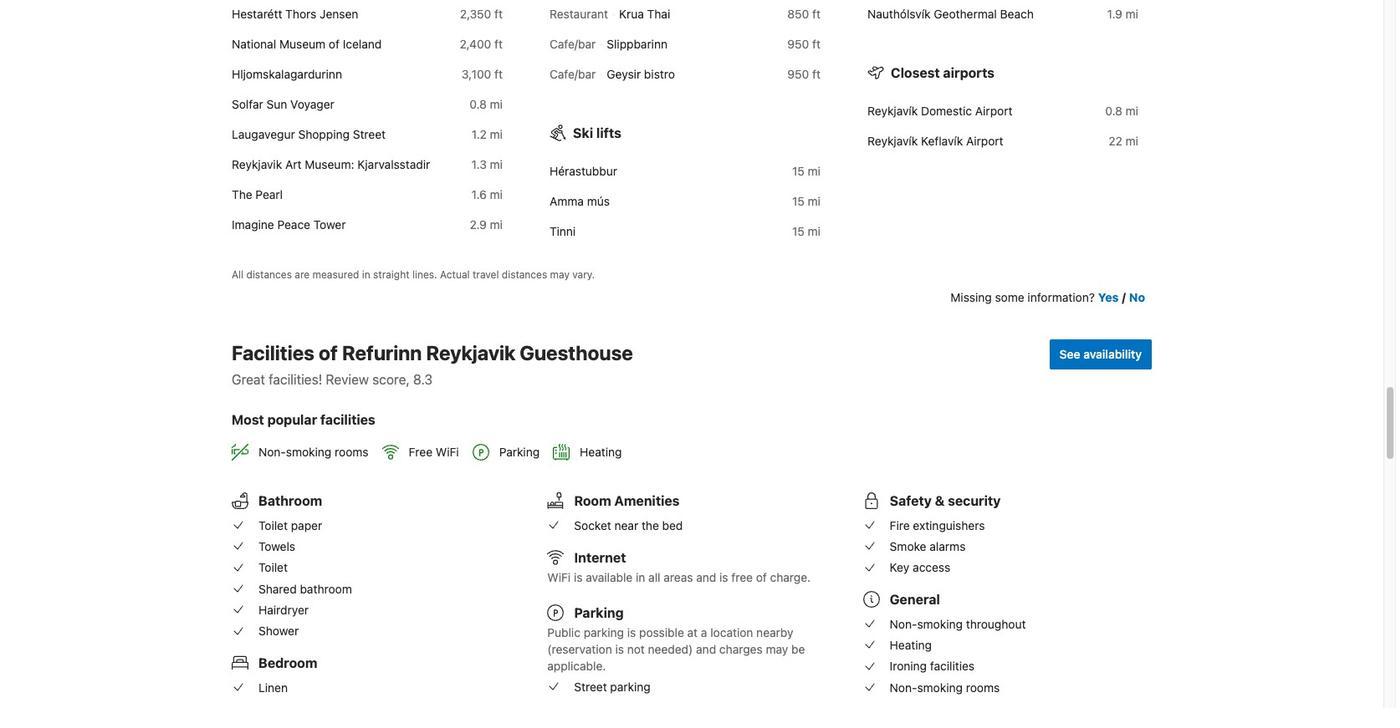 Task type: locate. For each thing, give the bounding box(es) containing it.
facilities of refurinn reykjavik guesthouse great facilities! review score, 8.3
[[232, 342, 633, 388]]

wifi right free
[[436, 446, 459, 460]]

score,
[[373, 373, 410, 388]]

may down nearby
[[766, 643, 789, 657]]

0 vertical spatial non-smoking rooms
[[259, 446, 369, 460]]

street up kjarvalsstadir
[[353, 127, 386, 141]]

1 15 mi from the top
[[793, 164, 821, 178]]

all distances are measured in straight lines. actual travel distances may vary.
[[232, 269, 595, 281]]

1 vertical spatial toilet
[[259, 561, 288, 575]]

1 reykjavík from the top
[[868, 104, 918, 118]]

and inside public parking is possible at a location nearby (reservation is not needed) and charges may be applicable.
[[696, 643, 717, 657]]

0 vertical spatial wifi
[[436, 446, 459, 460]]

bathroom
[[259, 494, 322, 509]]

throughout
[[966, 617, 1026, 632]]

parking down not
[[610, 680, 651, 695]]

0 vertical spatial airport
[[976, 104, 1013, 118]]

1 horizontal spatial facilities
[[931, 660, 975, 674]]

smoking down 'ironing facilities'
[[918, 681, 963, 695]]

1 vertical spatial 15
[[793, 194, 805, 208]]

15 for tinni
[[793, 224, 805, 238]]

1.2 mi
[[472, 127, 503, 141]]

950
[[788, 37, 810, 51], [788, 67, 810, 81]]

cafe/bar left geysir
[[550, 67, 596, 81]]

and right areas
[[697, 571, 717, 585]]

1 horizontal spatial street
[[574, 680, 607, 695]]

needed)
[[648, 643, 693, 657]]

1 15 from the top
[[793, 164, 805, 178]]

is left free
[[720, 571, 729, 585]]

3 15 mi from the top
[[793, 224, 821, 238]]

0 horizontal spatial non-smoking rooms
[[259, 446, 369, 460]]

2 cafe/bar from the top
[[550, 67, 596, 81]]

mi for nauthólsvík geothermal beach
[[1126, 7, 1139, 21]]

2 vertical spatial smoking
[[918, 681, 963, 695]]

reykjavik up 8.3
[[426, 342, 516, 365]]

krua thai
[[619, 7, 671, 21]]

1 vertical spatial airport
[[967, 134, 1004, 148]]

domestic
[[921, 104, 973, 118]]

1 vertical spatial cafe/bar
[[550, 67, 596, 81]]

0 vertical spatial in
[[362, 269, 371, 281]]

most popular facilities
[[232, 413, 376, 428]]

heating
[[580, 446, 622, 460], [890, 639, 932, 653]]

22 mi
[[1109, 134, 1139, 148]]

1 vertical spatial reykjavík
[[868, 134, 918, 148]]

1 and from the top
[[697, 571, 717, 585]]

0.8 mi up 22 mi
[[1106, 104, 1139, 118]]

most
[[232, 413, 264, 428]]

the pearl
[[232, 187, 283, 202]]

15 for amma mús
[[793, 194, 805, 208]]

non-smoking throughout
[[890, 617, 1026, 632]]

1 toilet from the top
[[259, 519, 288, 533]]

1 horizontal spatial distances
[[502, 269, 548, 281]]

vary.
[[573, 269, 595, 281]]

airport for reykjavík keflavík airport
[[967, 134, 1004, 148]]

0 horizontal spatial facilities
[[321, 413, 376, 428]]

key
[[890, 561, 910, 575]]

0 vertical spatial 15
[[793, 164, 805, 178]]

bathroom
[[300, 582, 352, 596]]

0.8 mi for airport
[[1106, 104, 1139, 118]]

0 horizontal spatial heating
[[580, 446, 622, 460]]

0 horizontal spatial distances
[[246, 269, 292, 281]]

1 horizontal spatial in
[[636, 571, 646, 585]]

smoking
[[286, 446, 332, 460], [918, 617, 963, 632], [918, 681, 963, 695]]

1 vertical spatial rooms
[[966, 681, 1000, 695]]

2 toilet from the top
[[259, 561, 288, 575]]

1 horizontal spatial wifi
[[548, 571, 571, 585]]

reykjavik up 'the pearl'
[[232, 157, 282, 171]]

rooms down 'ironing facilities'
[[966, 681, 1000, 695]]

1 cafe/bar from the top
[[550, 37, 596, 51]]

public parking is possible at a location nearby (reservation is not needed) and charges may be applicable.
[[548, 626, 805, 674]]

airport right keflavík
[[967, 134, 1004, 148]]

heating up ironing
[[890, 639, 932, 653]]

toilet up 'towels'
[[259, 519, 288, 533]]

1 horizontal spatial may
[[766, 643, 789, 657]]

wifi left available
[[548, 571, 571, 585]]

non-smoking rooms down 'ironing facilities'
[[890, 681, 1000, 695]]

0 vertical spatial 950
[[788, 37, 810, 51]]

reykjavík left keflavík
[[868, 134, 918, 148]]

key access
[[890, 561, 951, 575]]

reykjavik
[[232, 157, 282, 171], [426, 342, 516, 365]]

distances right 'travel'
[[502, 269, 548, 281]]

1.2
[[472, 127, 487, 141]]

2 950 ft from the top
[[788, 67, 821, 81]]

may left vary.
[[550, 269, 570, 281]]

cafe/bar down "restaurant"
[[550, 37, 596, 51]]

mi for hérastubbur
[[808, 164, 821, 178]]

22
[[1109, 134, 1123, 148]]

non- down popular on the bottom of page
[[259, 446, 286, 460]]

1 950 ft from the top
[[788, 37, 821, 51]]

is up not
[[628, 626, 636, 640]]

0 vertical spatial 15 mi
[[793, 164, 821, 178]]

non-smoking rooms down most popular facilities
[[259, 446, 369, 460]]

parking up the (reservation
[[584, 626, 624, 640]]

2 vertical spatial 15 mi
[[793, 224, 821, 238]]

of inside facilities of refurinn reykjavik guesthouse great facilities! review score, 8.3
[[319, 342, 338, 365]]

tinni
[[550, 224, 576, 238]]

1 vertical spatial may
[[766, 643, 789, 657]]

1 vertical spatial parking
[[610, 680, 651, 695]]

reykjavik art museum: kjarvalsstadir
[[232, 157, 430, 171]]

2.9
[[470, 217, 487, 232]]

street down applicable. at the bottom of page
[[574, 680, 607, 695]]

950 ft
[[788, 37, 821, 51], [788, 67, 821, 81]]

0 vertical spatial rooms
[[335, 446, 369, 460]]

cafe/bar for geysir bistro
[[550, 67, 596, 81]]

mi for tinni
[[808, 224, 821, 238]]

non-smoking rooms
[[259, 446, 369, 460], [890, 681, 1000, 695]]

0 vertical spatial and
[[697, 571, 717, 585]]

1 vertical spatial of
[[319, 342, 338, 365]]

no button
[[1130, 290, 1146, 306]]

1 950 from the top
[[788, 37, 810, 51]]

0 horizontal spatial 0.8 mi
[[470, 97, 503, 111]]

may
[[550, 269, 570, 281], [766, 643, 789, 657]]

0 horizontal spatial rooms
[[335, 446, 369, 460]]

0 vertical spatial of
[[329, 37, 340, 51]]

in left the "straight" at the top left
[[362, 269, 371, 281]]

0 vertical spatial may
[[550, 269, 570, 281]]

smoking for heating
[[918, 617, 963, 632]]

museum
[[279, 37, 326, 51]]

free wifi
[[409, 446, 459, 460]]

1 vertical spatial 950
[[788, 67, 810, 81]]

2 vertical spatial 15
[[793, 224, 805, 238]]

cafe/bar for slippbarinn
[[550, 37, 596, 51]]

heating up room
[[580, 446, 622, 460]]

nauthólsvík
[[868, 7, 931, 21]]

reykjavík domestic airport
[[868, 104, 1013, 118]]

2 vertical spatial of
[[756, 571, 767, 585]]

1 horizontal spatial parking
[[574, 606, 624, 621]]

0.8 mi up 1.2 mi
[[470, 97, 503, 111]]

amenities
[[615, 494, 680, 509]]

0.8 up 22
[[1106, 104, 1123, 118]]

see availability
[[1060, 347, 1142, 362]]

in left all
[[636, 571, 646, 585]]

airport down airports at the right of page
[[976, 104, 1013, 118]]

0 horizontal spatial in
[[362, 269, 371, 281]]

1 vertical spatial non-
[[890, 617, 918, 632]]

0 horizontal spatial may
[[550, 269, 570, 281]]

of up review
[[319, 342, 338, 365]]

0.8 up 1.2
[[470, 97, 487, 111]]

travel
[[473, 269, 499, 281]]

toilet for toilet paper
[[259, 519, 288, 533]]

closest airports
[[891, 65, 995, 80]]

distances right all
[[246, 269, 292, 281]]

0 horizontal spatial 0.8
[[470, 97, 487, 111]]

950 ft for geysir bistro
[[788, 67, 821, 81]]

0 horizontal spatial parking
[[499, 446, 540, 460]]

1 horizontal spatial non-smoking rooms
[[890, 681, 1000, 695]]

0.8 mi for voyager
[[470, 97, 503, 111]]

&
[[935, 494, 945, 509]]

2 15 from the top
[[793, 194, 805, 208]]

hljomskalagardurinn
[[232, 67, 342, 81]]

reykjavík down closest
[[868, 104, 918, 118]]

security
[[948, 494, 1001, 509]]

0 vertical spatial 950 ft
[[788, 37, 821, 51]]

see availability button
[[1050, 340, 1152, 370]]

1.9 mi
[[1108, 7, 1139, 21]]

950 ft for slippbarinn
[[788, 37, 821, 51]]

2 15 mi from the top
[[793, 194, 821, 208]]

1 horizontal spatial heating
[[890, 639, 932, 653]]

15
[[793, 164, 805, 178], [793, 194, 805, 208], [793, 224, 805, 238]]

0 vertical spatial reykjavík
[[868, 104, 918, 118]]

towels
[[259, 540, 295, 554]]

paper
[[291, 519, 322, 533]]

0 vertical spatial parking
[[584, 626, 624, 640]]

toilet down 'towels'
[[259, 561, 288, 575]]

1 vertical spatial 15 mi
[[793, 194, 821, 208]]

mi for reykjavík keflavík airport
[[1126, 134, 1139, 148]]

facilities down review
[[321, 413, 376, 428]]

measured
[[313, 269, 359, 281]]

mi for laugavegur shopping street
[[490, 127, 503, 141]]

2 950 from the top
[[788, 67, 810, 81]]

ski
[[573, 125, 593, 140]]

reykjavík
[[868, 104, 918, 118], [868, 134, 918, 148]]

1 vertical spatial smoking
[[918, 617, 963, 632]]

yes button
[[1099, 290, 1119, 306]]

2,400
[[460, 37, 492, 51]]

parking inside public parking is possible at a location nearby (reservation is not needed) and charges may be applicable.
[[584, 626, 624, 640]]

public
[[548, 626, 581, 640]]

1.6 mi
[[472, 187, 503, 202]]

0 vertical spatial toilet
[[259, 519, 288, 533]]

non-
[[259, 446, 286, 460], [890, 617, 918, 632], [890, 681, 918, 695]]

mi for reykjavík domestic airport
[[1126, 104, 1139, 118]]

rooms down most popular facilities
[[335, 446, 369, 460]]

popular
[[267, 413, 317, 428]]

950 for geysir bistro
[[788, 67, 810, 81]]

missing
[[951, 291, 992, 305]]

1 vertical spatial street
[[574, 680, 607, 695]]

0 vertical spatial cafe/bar
[[550, 37, 596, 51]]

1 vertical spatial 950 ft
[[788, 67, 821, 81]]

see
[[1060, 347, 1081, 362]]

parking for public
[[584, 626, 624, 640]]

0 horizontal spatial reykjavik
[[232, 157, 282, 171]]

linen
[[259, 681, 288, 695]]

are
[[295, 269, 310, 281]]

non- down general in the bottom right of the page
[[890, 617, 918, 632]]

krua
[[619, 7, 644, 21]]

2 vertical spatial non-
[[890, 681, 918, 695]]

2 reykjavík from the top
[[868, 134, 918, 148]]

1 vertical spatial and
[[696, 643, 717, 657]]

3 15 from the top
[[793, 224, 805, 238]]

of right free
[[756, 571, 767, 585]]

1 horizontal spatial reykjavik
[[426, 342, 516, 365]]

ski lifts
[[573, 125, 622, 140]]

0 vertical spatial smoking
[[286, 446, 332, 460]]

facilities down non-smoking throughout
[[931, 660, 975, 674]]

reykjavík for reykjavík keflavík airport
[[868, 134, 918, 148]]

beach
[[1001, 7, 1034, 21]]

museum:
[[305, 157, 354, 171]]

bed
[[663, 519, 683, 533]]

1 vertical spatial reykjavik
[[426, 342, 516, 365]]

airport for reykjavík domestic airport
[[976, 104, 1013, 118]]

1 horizontal spatial 0.8
[[1106, 104, 1123, 118]]

and down "a"
[[696, 643, 717, 657]]

1.9
[[1108, 7, 1123, 21]]

of left 'iceland'
[[329, 37, 340, 51]]

2 and from the top
[[696, 643, 717, 657]]

nauthólsvík geothermal beach
[[868, 7, 1034, 21]]

1 vertical spatial wifi
[[548, 571, 571, 585]]

15 mi for hérastubbur
[[793, 164, 821, 178]]

internet
[[574, 551, 626, 566]]

toilet
[[259, 519, 288, 533], [259, 561, 288, 575]]

0 vertical spatial non-
[[259, 446, 286, 460]]

smoking down general in the bottom right of the page
[[918, 617, 963, 632]]

0 vertical spatial street
[[353, 127, 386, 141]]

non- down ironing
[[890, 681, 918, 695]]

1 horizontal spatial 0.8 mi
[[1106, 104, 1139, 118]]

smoking down most popular facilities
[[286, 446, 332, 460]]

amma
[[550, 194, 584, 208]]

fire
[[890, 519, 910, 533]]

0.8 mi
[[470, 97, 503, 111], [1106, 104, 1139, 118]]

facilities!
[[269, 373, 322, 388]]



Task type: vqa. For each thing, say whether or not it's contained in the screenshot.
bottommost WITH
no



Task type: describe. For each thing, give the bounding box(es) containing it.
be
[[792, 643, 805, 657]]

applicable.
[[548, 659, 606, 674]]

2,350 ft
[[460, 7, 503, 21]]

0.8 for reykjavík domestic airport
[[1106, 104, 1123, 118]]

imagine peace tower
[[232, 217, 346, 232]]

a
[[701, 626, 708, 640]]

reykjavík for reykjavík domestic airport
[[868, 104, 918, 118]]

straight
[[373, 269, 410, 281]]

safety
[[890, 494, 932, 509]]

alarms
[[930, 540, 966, 554]]

areas
[[664, 571, 693, 585]]

mi for the pearl
[[490, 187, 503, 202]]

shared
[[259, 582, 297, 596]]

thai
[[647, 7, 671, 21]]

slippbarinn
[[607, 37, 668, 51]]

solfar sun voyager
[[232, 97, 335, 111]]

1 vertical spatial heating
[[890, 639, 932, 653]]

15 mi for tinni
[[793, 224, 821, 238]]

parking for street
[[610, 680, 651, 695]]

access
[[913, 561, 951, 575]]

0 horizontal spatial wifi
[[436, 446, 459, 460]]

location
[[711, 626, 754, 640]]

at
[[688, 626, 698, 640]]

0 vertical spatial parking
[[499, 446, 540, 460]]

1 horizontal spatial rooms
[[966, 681, 1000, 695]]

review
[[326, 373, 369, 388]]

nearby
[[757, 626, 794, 640]]

(reservation
[[548, 643, 612, 657]]

0 vertical spatial reykjavik
[[232, 157, 282, 171]]

1.3
[[472, 157, 487, 171]]

extinguishers
[[913, 519, 985, 533]]

ironing facilities
[[890, 660, 975, 674]]

iceland
[[343, 37, 382, 51]]

actual
[[440, 269, 470, 281]]

all
[[232, 269, 244, 281]]

art
[[285, 157, 302, 171]]

smoking for free wifi
[[286, 446, 332, 460]]

guesthouse
[[520, 342, 633, 365]]

3,100
[[462, 67, 492, 81]]

1 vertical spatial in
[[636, 571, 646, 585]]

1 distances from the left
[[246, 269, 292, 281]]

0 vertical spatial heating
[[580, 446, 622, 460]]

1 vertical spatial non-smoking rooms
[[890, 681, 1000, 695]]

hérastubbur
[[550, 164, 618, 178]]

is left not
[[616, 643, 624, 657]]

non- for free wifi
[[259, 446, 286, 460]]

2 distances from the left
[[502, 269, 548, 281]]

950 for slippbarinn
[[788, 37, 810, 51]]

0 horizontal spatial street
[[353, 127, 386, 141]]

tower
[[314, 217, 346, 232]]

fire extinguishers
[[890, 519, 985, 533]]

mi for imagine peace tower
[[490, 217, 503, 232]]

reykjavik inside facilities of refurinn reykjavik guesthouse great facilities! review score, 8.3
[[426, 342, 516, 365]]

1.3 mi
[[472, 157, 503, 171]]

wifi is available in all areas and is free of charge.
[[548, 571, 811, 585]]

0.8 for solfar sun voyager
[[470, 97, 487, 111]]

no
[[1130, 291, 1146, 305]]

is down internet
[[574, 571, 583, 585]]

possible
[[639, 626, 684, 640]]

mi for solfar sun voyager
[[490, 97, 503, 111]]

bistro
[[644, 67, 675, 81]]

850 ft
[[788, 7, 821, 21]]

mús
[[587, 194, 610, 208]]

facilities
[[232, 342, 315, 365]]

smoke alarms
[[890, 540, 966, 554]]

1.6
[[472, 187, 487, 202]]

1 vertical spatial parking
[[574, 606, 624, 621]]

closest
[[891, 65, 940, 80]]

general
[[890, 593, 941, 608]]

charges
[[720, 643, 763, 657]]

thors
[[286, 7, 317, 21]]

non- for heating
[[890, 617, 918, 632]]

reykjavík keflavík airport
[[868, 134, 1004, 148]]

sun
[[267, 97, 287, 111]]

voyager
[[291, 97, 335, 111]]

lifts
[[597, 125, 622, 140]]

0 vertical spatial facilities
[[321, 413, 376, 428]]

availability
[[1084, 347, 1142, 362]]

lines.
[[413, 269, 437, 281]]

15 mi for amma mús
[[793, 194, 821, 208]]

pearl
[[256, 187, 283, 202]]

solfar
[[232, 97, 263, 111]]

may inside public parking is possible at a location nearby (reservation is not needed) and charges may be applicable.
[[766, 643, 789, 657]]

shower
[[259, 625, 299, 639]]

street parking
[[574, 680, 651, 695]]

geothermal
[[934, 7, 997, 21]]

mi for reykjavik art museum: kjarvalsstadir
[[490, 157, 503, 171]]

national museum of iceland
[[232, 37, 382, 51]]

8.3
[[413, 373, 433, 388]]

near
[[615, 519, 639, 533]]

15 for hérastubbur
[[793, 164, 805, 178]]

mi for amma mús
[[808, 194, 821, 208]]

charge.
[[770, 571, 811, 585]]

toilet for toilet
[[259, 561, 288, 575]]

ironing
[[890, 660, 927, 674]]

imagine
[[232, 217, 274, 232]]

1 vertical spatial facilities
[[931, 660, 975, 674]]

hestarétt thors jensen
[[232, 7, 359, 21]]

shopping
[[298, 127, 350, 141]]

hestarétt
[[232, 7, 282, 21]]

the
[[232, 187, 252, 202]]

laugavegur
[[232, 127, 295, 141]]

jensen
[[320, 7, 359, 21]]

not
[[628, 643, 645, 657]]

room amenities
[[574, 494, 680, 509]]

keflavík
[[921, 134, 963, 148]]



